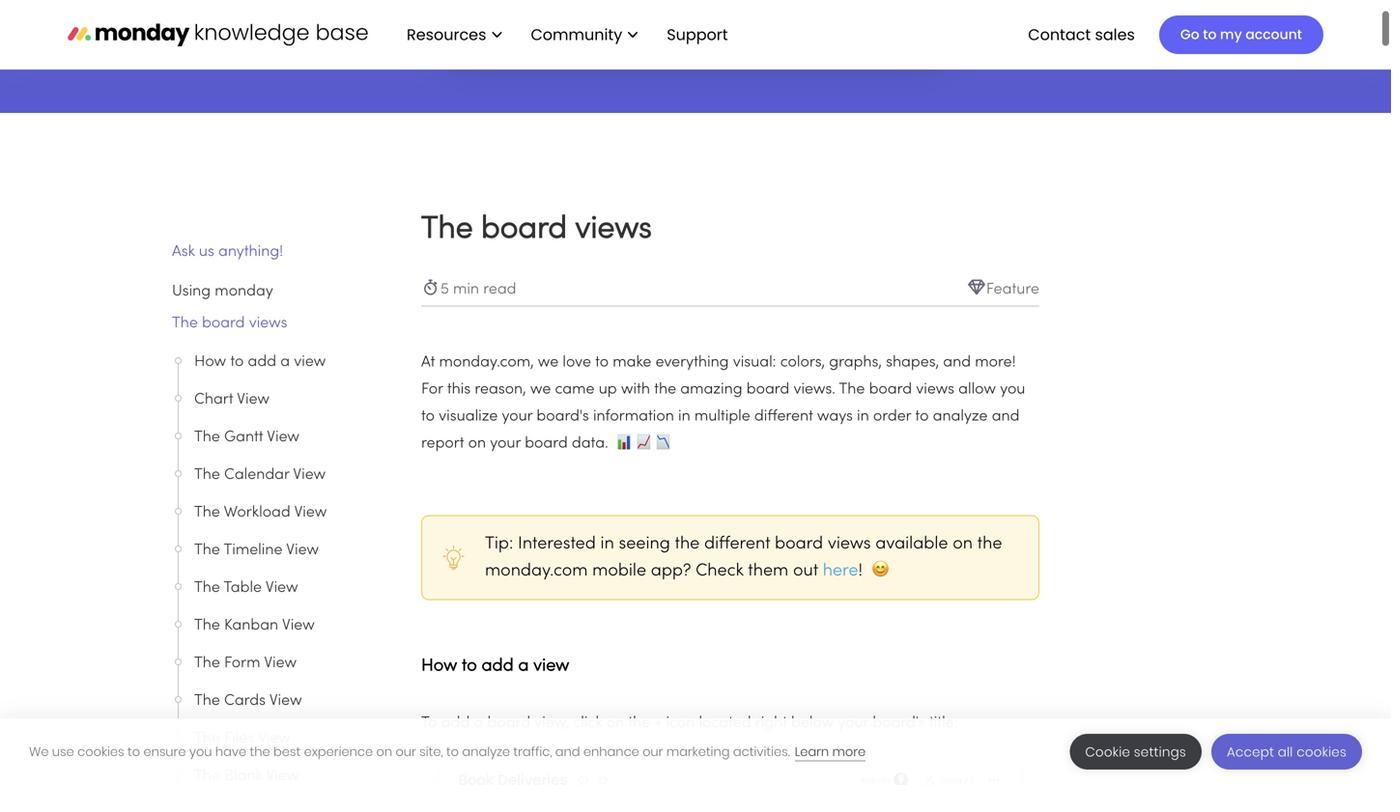 Task type: describe. For each thing, give the bounding box(es) containing it.
view for how to add a view 'link' to the right
[[534, 659, 570, 675]]

the files view
[[194, 732, 291, 747]]

graphs,
[[830, 356, 882, 370]]

we
[[29, 744, 49, 761]]

you inside at monday.com, we love to make everything visual: colors, graphs, shapes, and more! for this reason, we came up with the amazing board views. the board views allow you to visualize your board's information in multiple different ways in order to analyze and report on your board data.  📊 📈 📉
[[1001, 383, 1026, 397]]

board inside "link"
[[202, 317, 245, 331]]

my
[[1221, 25, 1243, 44]]

interested
[[518, 536, 596, 553]]

how for left how to add a view 'link'
[[194, 355, 226, 370]]

right
[[756, 717, 788, 731]]

love
[[563, 356, 591, 370]]

cookie settings button
[[1070, 735, 1202, 770]]

to up we use cookies to ensure you have the best experience on our site, to analyze traffic, and enhance our marketing activities. learn more
[[462, 659, 477, 675]]

the for the workload view link
[[194, 506, 220, 520]]

1 horizontal spatial and
[[944, 356, 971, 370]]

!  😊
[[859, 563, 890, 580]]

2 vertical spatial and
[[556, 744, 580, 761]]

5
[[441, 283, 449, 297]]

main element
[[388, 0, 1324, 70]]

views inside the interested in seeing the different board views available on the monday.com mobile app? check them out
[[828, 536, 871, 553]]

view for workload
[[294, 506, 327, 520]]

to inside main element
[[1204, 25, 1217, 44]]

visual:
[[733, 356, 777, 370]]

all
[[1278, 744, 1294, 762]]

workload
[[224, 506, 291, 520]]

anything!
[[218, 245, 283, 260]]

at
[[421, 356, 435, 370]]

on right click
[[607, 717, 624, 731]]

the cards view
[[194, 694, 302, 709]]

to left ensure at the left
[[128, 744, 140, 761]]

1 vertical spatial your
[[490, 437, 521, 451]]

timeline
[[224, 544, 283, 558]]

shapes,
[[886, 356, 940, 370]]

amazing
[[681, 383, 743, 397]]

list containing resources
[[388, 0, 744, 70]]

1 vertical spatial we
[[530, 383, 551, 397]]

the board views inside "link"
[[172, 317, 287, 331]]

table
[[224, 581, 262, 596]]

reason,
[[475, 383, 526, 397]]

the table view
[[194, 581, 298, 596]]

the calendar view
[[194, 468, 326, 483]]

chart view link
[[194, 389, 374, 412]]

cards
[[224, 694, 266, 709]]

📊
[[617, 437, 632, 451]]

monday.com,
[[439, 356, 534, 370]]

view for gantt
[[267, 431, 300, 445]]

the for the form view link
[[194, 657, 220, 671]]

chart view
[[194, 393, 270, 407]]

ask
[[172, 245, 195, 260]]

out
[[793, 563, 819, 580]]

how for how to add a view 'link' to the right
[[421, 659, 457, 675]]

the files view link
[[194, 728, 374, 751]]

2 horizontal spatial and
[[992, 410, 1020, 424]]

here link
[[823, 563, 859, 580]]

contact
[[1029, 23, 1091, 45]]

resources
[[407, 23, 487, 45]]

group image
[[421, 753, 1040, 786]]

the for the timeline view link
[[194, 544, 220, 558]]

1 horizontal spatial how to add a view link
[[421, 649, 574, 678]]

read
[[483, 283, 517, 297]]

icon
[[666, 717, 695, 731]]

learn
[[795, 744, 829, 761]]

cookies for all
[[1297, 744, 1347, 762]]

5 min read
[[441, 283, 517, 297]]

add for how to add a view 'link' to the right
[[482, 659, 514, 675]]

to up chart view
[[230, 355, 244, 370]]

view for kanban
[[282, 619, 315, 634]]

here
[[823, 563, 859, 580]]

using monday
[[172, 285, 273, 299]]

0 vertical spatial your
[[502, 410, 533, 424]]

cookie settings
[[1086, 744, 1187, 762]]

best
[[274, 744, 301, 761]]

the left best
[[250, 744, 270, 761]]

files
[[224, 732, 255, 747]]

on right the experience at the left bottom
[[376, 744, 393, 761]]

view for blank
[[266, 770, 299, 784]]

calendar
[[224, 468, 290, 483]]

use
[[52, 744, 74, 761]]

analyze inside dialog
[[462, 744, 510, 761]]

community
[[531, 23, 623, 45]]

📉
[[656, 437, 671, 451]]

the timeline view
[[194, 544, 319, 558]]

colors,
[[781, 356, 825, 370]]

board up order
[[869, 383, 912, 397]]

the cards view link
[[194, 690, 374, 713]]

traffic,
[[514, 744, 552, 761]]

form
[[224, 657, 260, 671]]

in inside the interested in seeing the different board views available on the monday.com mobile app? check them out
[[601, 536, 615, 553]]

accept all cookies button
[[1212, 735, 1363, 770]]

gantt
[[224, 431, 263, 445]]

1 horizontal spatial in
[[678, 410, 691, 424]]

the right available in the right bottom of the page
[[978, 536, 1003, 553]]

to right 'love'
[[595, 356, 609, 370]]

board inside the interested in seeing the different board views available on the monday.com mobile app? check them out
[[775, 536, 824, 553]]

views inside at monday.com, we love to make everything visual: colors, graphs, shapes, and more! for this reason, we came up with the amazing board views. the board views allow you to visualize your board's information in multiple different ways in order to analyze and report on your board data.  📊 📈 📉
[[916, 383, 955, 397]]

view for files
[[258, 732, 291, 747]]

resources link
[[397, 18, 512, 51]]

you inside dialog
[[189, 744, 212, 761]]

chart
[[194, 393, 233, 407]]

+
[[655, 717, 662, 731]]

report
[[421, 437, 464, 451]]

at monday.com, we love to make everything visual: colors, graphs, shapes, and more! for this reason, we came up with the amazing board views. the board views allow you to visualize your board's information in multiple different ways in order to analyze and report on your board data.  📊 📈 📉
[[421, 356, 1026, 451]]

the for the cards view link
[[194, 694, 220, 709]]

the table view link
[[194, 577, 374, 600]]

view for cards
[[269, 694, 302, 709]]

sales
[[1096, 23, 1136, 45]]

the up app?
[[675, 536, 700, 553]]

board up traffic,
[[488, 717, 531, 731]]

the inside at monday.com, we love to make everything visual: colors, graphs, shapes, and more! for this reason, we came up with the amazing board views. the board views allow you to visualize your board's information in multiple different ways in order to analyze and report on your board data.  📊 📈 📉
[[654, 383, 677, 397]]

feature
[[987, 283, 1040, 297]]

this
[[447, 383, 471, 397]]

2 horizontal spatial in
[[857, 410, 870, 424]]

the for the blank view link
[[194, 770, 220, 784]]

view,
[[535, 717, 569, 731]]

experience
[[304, 744, 373, 761]]

blank
[[224, 770, 263, 784]]

contact sales
[[1029, 23, 1136, 45]]

located
[[699, 717, 752, 731]]

view for timeline
[[286, 544, 319, 558]]

contact sales link
[[1019, 18, 1145, 51]]

analyze inside at monday.com, we love to make everything visual: colors, graphs, shapes, and more! for this reason, we came up with the amazing board views. the board views allow you to visualize your board's information in multiple different ways in order to analyze and report on your board data.  📊 📈 📉
[[933, 410, 988, 424]]



Task type: vqa. For each thing, say whether or not it's contained in the screenshot.
bottom a
yes



Task type: locate. For each thing, give the bounding box(es) containing it.
using
[[172, 285, 211, 299]]

check
[[696, 563, 744, 580]]

ensure
[[143, 744, 186, 761]]

you left have
[[189, 744, 212, 761]]

activities.
[[733, 744, 790, 761]]

information
[[593, 410, 674, 424]]

board's inside at monday.com, we love to make everything visual: colors, graphs, shapes, and more! for this reason, we came up with the amazing board views. the board views allow you to visualize your board's information in multiple different ways in order to analyze and report on your board data.  📊 📈 📉
[[537, 410, 589, 424]]

the form view link
[[194, 652, 374, 676]]

0 vertical spatial how
[[194, 355, 226, 370]]

go to my account link
[[1160, 15, 1324, 54]]

0 horizontal spatial how
[[194, 355, 226, 370]]

1 vertical spatial different
[[705, 536, 771, 553]]

to down for
[[421, 410, 435, 424]]

the
[[654, 383, 677, 397], [675, 536, 700, 553], [978, 536, 1003, 553], [629, 717, 651, 731], [250, 744, 270, 761]]

0 horizontal spatial how to add a view link
[[194, 351, 374, 374]]

1 vertical spatial how to add a view link
[[421, 649, 574, 678]]

0 horizontal spatial you
[[189, 744, 212, 761]]

0 vertical spatial how to add a view link
[[194, 351, 374, 374]]

the for the gantt view "link"
[[194, 431, 220, 445]]

the right with
[[654, 383, 677, 397]]

view down the workload view link
[[286, 544, 319, 558]]

1 vertical spatial view
[[534, 659, 570, 675]]

you
[[1001, 383, 1026, 397], [189, 744, 212, 761]]

the for the table view link
[[194, 581, 220, 596]]

the left calendar
[[194, 468, 220, 483]]

view inside the table view link
[[266, 581, 298, 596]]

the left '+'
[[629, 717, 651, 731]]

dialog containing cookie settings
[[0, 719, 1392, 786]]

0 horizontal spatial view
[[294, 355, 326, 370]]

how
[[194, 355, 226, 370], [421, 659, 457, 675]]

view inside the form view link
[[264, 657, 297, 671]]

have
[[215, 744, 247, 761]]

different
[[755, 410, 813, 424], [705, 536, 771, 553]]

the left cards on the bottom left of page
[[194, 694, 220, 709]]

on inside the interested in seeing the different board views available on the monday.com mobile app? check them out
[[953, 536, 973, 553]]

view up view,
[[534, 659, 570, 675]]

view inside the files view link
[[258, 732, 291, 747]]

1 horizontal spatial analyze
[[933, 410, 988, 424]]

board's left title:
[[873, 717, 926, 731]]

view inside the blank view link
[[266, 770, 299, 784]]

the board views up read on the top left of the page
[[421, 215, 652, 245]]

view inside the calendar view link
[[293, 468, 326, 483]]

ask us anything!
[[172, 245, 283, 260]]

us
[[199, 245, 214, 260]]

the board views down using monday
[[172, 317, 287, 331]]

📈
[[636, 437, 652, 451]]

a up chart view link
[[281, 355, 290, 370]]

for
[[421, 383, 443, 397]]

our
[[396, 744, 416, 761], [643, 744, 663, 761]]

1 vertical spatial the board views
[[172, 317, 287, 331]]

view up the kanban view link at the bottom
[[266, 581, 298, 596]]

0 horizontal spatial in
[[601, 536, 615, 553]]

the gantt view
[[194, 431, 300, 445]]

different inside the interested in seeing the different board views available on the monday.com mobile app? check them out
[[705, 536, 771, 553]]

2 vertical spatial a
[[474, 717, 484, 731]]

to right go
[[1204, 25, 1217, 44]]

1 vertical spatial a
[[518, 659, 529, 675]]

to right site,
[[446, 744, 459, 761]]

the for the calendar view link
[[194, 468, 220, 483]]

a up we use cookies to ensure you have the best experience on our site, to analyze traffic, and enhance our marketing activities. learn more
[[474, 717, 484, 731]]

view up the gantt view
[[237, 393, 270, 407]]

cookie
[[1086, 744, 1131, 762]]

the inside "link"
[[194, 431, 220, 445]]

in up "mobile"
[[601, 536, 615, 553]]

view down the kanban view link at the bottom
[[264, 657, 297, 671]]

the up the 5
[[421, 215, 473, 245]]

up
[[599, 383, 617, 397]]

with
[[621, 383, 650, 397]]

order
[[874, 410, 912, 424]]

how to add a view up view,
[[421, 659, 574, 675]]

0 horizontal spatial cookies
[[77, 744, 124, 761]]

we left came
[[530, 383, 551, 397]]

on inside at monday.com, we love to make everything visual: colors, graphs, shapes, and more! for this reason, we came up with the amazing board views. the board views allow you to visualize your board's information in multiple different ways in order to analyze and report on your board data.  📊 📈 📉
[[468, 437, 486, 451]]

2 vertical spatial your
[[838, 717, 869, 731]]

1 vertical spatial add
[[482, 659, 514, 675]]

dialog
[[0, 719, 1392, 786]]

1 vertical spatial how to add a view
[[421, 659, 574, 675]]

in right ways
[[857, 410, 870, 424]]

board up read on the top left of the page
[[481, 215, 567, 245]]

1 horizontal spatial the board views
[[421, 215, 652, 245]]

visualize
[[439, 410, 498, 424]]

multiple
[[695, 410, 751, 424]]

0 vertical spatial different
[[755, 410, 813, 424]]

0 vertical spatial how to add a view
[[194, 355, 330, 370]]

in
[[678, 410, 691, 424], [857, 410, 870, 424], [601, 536, 615, 553]]

list
[[388, 0, 744, 70]]

1 cookies from the left
[[77, 744, 124, 761]]

settings
[[1134, 744, 1187, 762]]

0 horizontal spatial add
[[248, 355, 276, 370]]

0 vertical spatial the board views
[[421, 215, 652, 245]]

1 horizontal spatial add
[[442, 717, 470, 731]]

you down more!
[[1001, 383, 1026, 397]]

and down allow
[[992, 410, 1020, 424]]

the kanban view link
[[194, 615, 374, 638]]

the for the files view link
[[194, 732, 220, 747]]

accept
[[1227, 744, 1275, 762]]

how up the 'to'
[[421, 659, 457, 675]]

the left "table"
[[194, 581, 220, 596]]

0 vertical spatial and
[[944, 356, 971, 370]]

0 vertical spatial we
[[538, 356, 559, 370]]

view inside the kanban view link
[[282, 619, 315, 634]]

1 vertical spatial you
[[189, 744, 212, 761]]

the left gantt at the left bottom of page
[[194, 431, 220, 445]]

view up the files view link
[[269, 694, 302, 709]]

2 horizontal spatial add
[[482, 659, 514, 675]]

our down '+'
[[643, 744, 663, 761]]

view up the form view link
[[282, 619, 315, 634]]

your down reason,
[[502, 410, 533, 424]]

monday.com
[[485, 563, 588, 580]]

the down graphs, at top right
[[839, 383, 865, 397]]

we use cookies to ensure you have the best experience on our site, to analyze traffic, and enhance our marketing activities. learn more
[[29, 744, 866, 761]]

1 horizontal spatial cookies
[[1297, 744, 1347, 762]]

the left kanban
[[194, 619, 220, 634]]

0 vertical spatial view
[[294, 355, 326, 370]]

the down have
[[194, 770, 220, 784]]

the left "timeline"
[[194, 544, 220, 558]]

0 horizontal spatial analyze
[[462, 744, 510, 761]]

0 horizontal spatial the board views
[[172, 317, 287, 331]]

how to add a view link
[[194, 351, 374, 374], [421, 649, 574, 678]]

the kanban view
[[194, 619, 315, 634]]

board's
[[537, 410, 589, 424], [873, 717, 926, 731]]

1 horizontal spatial how to add a view
[[421, 659, 574, 675]]

analyze left traffic,
[[462, 744, 510, 761]]

view inside the gantt view "link"
[[267, 431, 300, 445]]

the down using
[[172, 317, 198, 331]]

how to add a view
[[194, 355, 330, 370], [421, 659, 574, 675]]

monday
[[215, 285, 273, 299]]

cookies inside button
[[1297, 744, 1347, 762]]

the board views link
[[172, 312, 375, 335]]

add right the 'to'
[[442, 717, 470, 731]]

to right order
[[916, 410, 929, 424]]

2 our from the left
[[643, 744, 663, 761]]

view
[[294, 355, 326, 370], [534, 659, 570, 675]]

kanban
[[224, 619, 278, 634]]

add down the board views "link"
[[248, 355, 276, 370]]

0 horizontal spatial our
[[396, 744, 416, 761]]

more
[[833, 744, 866, 761]]

your up more
[[838, 717, 869, 731]]

2 vertical spatial add
[[442, 717, 470, 731]]

how to add a view down the board views "link"
[[194, 355, 330, 370]]

0 vertical spatial add
[[248, 355, 276, 370]]

in left multiple
[[678, 410, 691, 424]]

board up out
[[775, 536, 824, 553]]

min
[[453, 283, 479, 297]]

analyze down allow
[[933, 410, 988, 424]]

add up traffic,
[[482, 659, 514, 675]]

app?
[[651, 563, 691, 580]]

everything
[[656, 356, 729, 370]]

seeing
[[619, 536, 671, 553]]

views.
[[794, 383, 836, 397]]

0 horizontal spatial and
[[556, 744, 580, 761]]

we left 'love'
[[538, 356, 559, 370]]

how to add a view link up chart view link
[[194, 351, 374, 374]]

view for left how to add a view 'link'
[[294, 355, 326, 370]]

view up the timeline view link
[[294, 506, 327, 520]]

how to add a view link up view,
[[421, 649, 574, 678]]

0 horizontal spatial a
[[281, 355, 290, 370]]

view inside the cards view link
[[269, 694, 302, 709]]

the timeline view link
[[194, 539, 374, 562]]

view up chart view link
[[294, 355, 326, 370]]

0 vertical spatial analyze
[[933, 410, 988, 424]]

on down visualize
[[468, 437, 486, 451]]

tip:
[[485, 536, 518, 553]]

board's down came
[[537, 410, 589, 424]]

0 horizontal spatial board's
[[537, 410, 589, 424]]

1 horizontal spatial our
[[643, 744, 663, 761]]

board down using monday
[[202, 317, 245, 331]]

how to add a view inside 'link'
[[194, 355, 330, 370]]

more!
[[975, 356, 1016, 370]]

allow
[[959, 383, 996, 397]]

the left files
[[194, 732, 220, 747]]

how up chart
[[194, 355, 226, 370]]

a
[[281, 355, 290, 370], [518, 659, 529, 675], [474, 717, 484, 731]]

views
[[575, 215, 652, 245], [249, 317, 287, 331], [916, 383, 955, 397], [828, 536, 871, 553]]

add for left how to add a view 'link'
[[248, 355, 276, 370]]

go to my account
[[1181, 25, 1303, 44]]

1 horizontal spatial view
[[534, 659, 570, 675]]

to
[[1204, 25, 1217, 44], [230, 355, 244, 370], [595, 356, 609, 370], [421, 410, 435, 424], [916, 410, 929, 424], [462, 659, 477, 675], [128, 744, 140, 761], [446, 744, 459, 761]]

cookies right 'use'
[[77, 744, 124, 761]]

on right available in the right bottom of the page
[[953, 536, 973, 553]]

the left form
[[194, 657, 220, 671]]

1 vertical spatial how
[[421, 659, 457, 675]]

how to add a view for left how to add a view 'link'
[[194, 355, 330, 370]]

0 horizontal spatial how to add a view
[[194, 355, 330, 370]]

the form view
[[194, 657, 297, 671]]

the inside at monday.com, we love to make everything visual: colors, graphs, shapes, and more! for this reason, we came up with the amazing board views. the board views allow you to visualize your board's information in multiple different ways in order to analyze and report on your board data.  📊 📈 📉
[[839, 383, 865, 397]]

view inside the timeline view link
[[286, 544, 319, 558]]

view for form
[[264, 657, 297, 671]]

view up the calendar view link
[[267, 431, 300, 445]]

1 vertical spatial analyze
[[462, 744, 510, 761]]

1 horizontal spatial you
[[1001, 383, 1026, 397]]

0 vertical spatial a
[[281, 355, 290, 370]]

view inside chart view link
[[237, 393, 270, 407]]

view for calendar
[[293, 468, 326, 483]]

go
[[1181, 25, 1200, 44]]

the for the kanban view link at the bottom
[[194, 619, 220, 634]]

add
[[248, 355, 276, 370], [482, 659, 514, 675], [442, 717, 470, 731]]

view up the workload view link
[[293, 468, 326, 483]]

the gantt view link
[[194, 426, 374, 449]]

interested in seeing the different board views available on the monday.com mobile app? check them out
[[485, 536, 1003, 580]]

our left site,
[[396, 744, 416, 761]]

0 vertical spatial board's
[[537, 410, 589, 424]]

1 horizontal spatial how
[[421, 659, 457, 675]]

cookies for use
[[77, 744, 124, 761]]

the board views
[[421, 215, 652, 245], [172, 317, 287, 331]]

1 vertical spatial board's
[[873, 717, 926, 731]]

different down views.
[[755, 410, 813, 424]]

site,
[[420, 744, 443, 761]]

2 cookies from the left
[[1297, 744, 1347, 762]]

and
[[944, 356, 971, 370], [992, 410, 1020, 424], [556, 744, 580, 761]]

them
[[748, 563, 789, 580]]

and up allow
[[944, 356, 971, 370]]

view down best
[[266, 770, 299, 784]]

different inside at monday.com, we love to make everything visual: colors, graphs, shapes, and more! for this reason, we came up with the amazing board views. the board views allow you to visualize your board's information in multiple different ways in order to analyze and report on your board data.  📊 📈 📉
[[755, 410, 813, 424]]

view for table
[[266, 581, 298, 596]]

view
[[237, 393, 270, 407], [267, 431, 300, 445], [293, 468, 326, 483], [294, 506, 327, 520], [286, 544, 319, 558], [266, 581, 298, 596], [282, 619, 315, 634], [264, 657, 297, 671], [269, 694, 302, 709], [258, 732, 291, 747], [266, 770, 299, 784]]

1 vertical spatial and
[[992, 410, 1020, 424]]

here !  😊
[[823, 563, 894, 580]]

enhance
[[584, 744, 640, 761]]

accept all cookies
[[1227, 744, 1347, 762]]

None search field
[[425, 0, 966, 54]]

cookies right all
[[1297, 744, 1347, 762]]

how to add a view for how to add a view 'link' to the right
[[421, 659, 574, 675]]

below
[[792, 717, 834, 731]]

the inside "link"
[[172, 317, 198, 331]]

the left workload
[[194, 506, 220, 520]]

came
[[555, 383, 595, 397]]

the blank view link
[[194, 765, 374, 786]]

monday.com logo image
[[68, 14, 368, 55]]

your down visualize
[[490, 437, 521, 451]]

a up traffic,
[[518, 659, 529, 675]]

views inside the board views "link"
[[249, 317, 287, 331]]

and down view,
[[556, 744, 580, 761]]

board down visual:
[[747, 383, 790, 397]]

view right files
[[258, 732, 291, 747]]

view inside the workload view link
[[294, 506, 327, 520]]

different up check
[[705, 536, 771, 553]]

1 horizontal spatial board's
[[873, 717, 926, 731]]

make
[[613, 356, 652, 370]]

board down came
[[525, 437, 568, 451]]

1 our from the left
[[396, 744, 416, 761]]

2 horizontal spatial a
[[518, 659, 529, 675]]

0 vertical spatial you
[[1001, 383, 1026, 397]]

1 horizontal spatial a
[[474, 717, 484, 731]]



